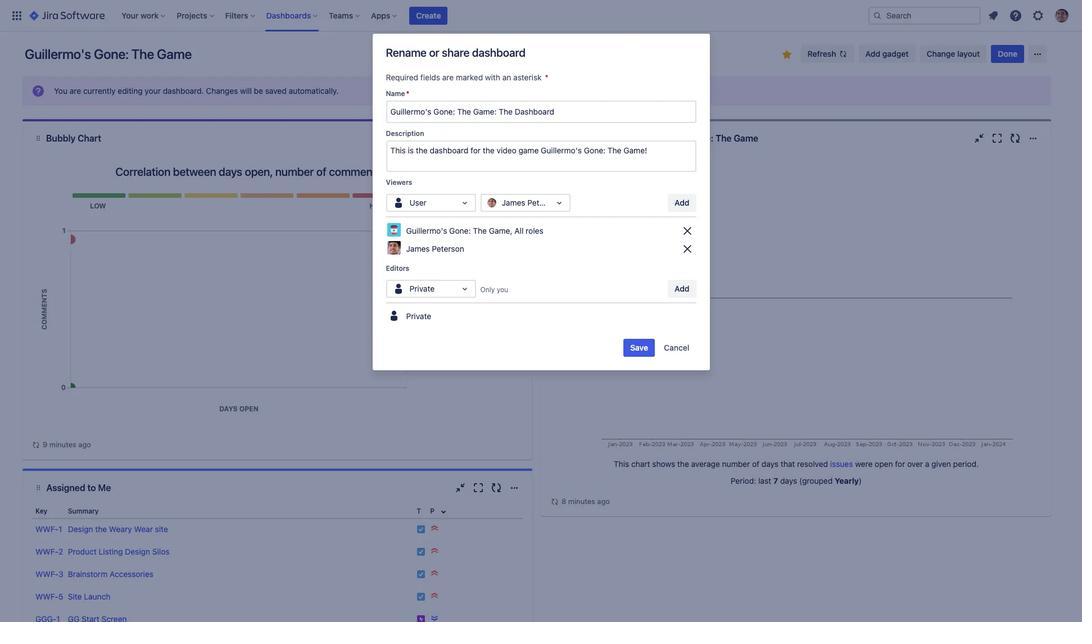 Task type: locate. For each thing, give the bounding box(es) containing it.
number inside resolution time: guillermo's gone: the game region
[[723, 460, 751, 469]]

1 vertical spatial james peterson
[[406, 244, 465, 254]]

2 vertical spatial days
[[781, 476, 798, 486]]

wwf-5 link
[[35, 592, 63, 602]]

wwf-3 brainstorm accessories
[[35, 570, 154, 579]]

description
[[386, 129, 424, 138]]

2 task image from the top
[[417, 570, 426, 579]]

the left weary
[[95, 525, 107, 534]]

0 horizontal spatial *
[[406, 89, 410, 98]]

2 vertical spatial add
[[675, 284, 690, 294]]

1 horizontal spatial the
[[473, 226, 487, 236]]

wwf- down key
[[35, 525, 59, 534]]

cancel
[[664, 343, 690, 353]]

refresh image
[[839, 50, 848, 59]]

open image
[[458, 196, 472, 210], [553, 196, 566, 210], [458, 282, 472, 296]]

cancel button
[[658, 339, 697, 357]]

1 horizontal spatial game
[[489, 226, 511, 236]]

correlation
[[115, 165, 171, 178]]

design the weary wear site
[[68, 525, 168, 534]]

task image for accessories
[[417, 570, 426, 579]]

1 vertical spatial guillermo's
[[639, 133, 687, 143]]

be
[[254, 86, 263, 96]]

0 vertical spatial design
[[68, 525, 93, 534]]

minutes inside resolution time: guillermo's gone: the game region
[[569, 497, 596, 506]]

1 vertical spatial game
[[734, 133, 759, 143]]

2 vertical spatial task image
[[417, 593, 426, 602]]

chart
[[632, 460, 651, 469]]

0 vertical spatial an arrow curved in a circular way on the button that refreshes the dashboard image
[[32, 441, 41, 450]]

0 horizontal spatial ago
[[78, 440, 91, 449]]

2 add button from the top
[[668, 280, 697, 298]]

3 highest image from the top
[[430, 569, 439, 578]]

0 horizontal spatial are
[[70, 86, 81, 96]]

maximize assigned to me image
[[472, 482, 485, 495]]

ago for resolution
[[598, 497, 610, 506]]

guillermo's down user
[[406, 226, 447, 236]]

1 horizontal spatial peterson
[[528, 198, 560, 208]]

correlation between days open, number of comments, and participants
[[115, 165, 468, 178]]

highest image for wwf-2 product listing design silos
[[430, 547, 439, 556]]

bubbly
[[46, 133, 76, 143]]

a
[[926, 460, 930, 469]]

1 vertical spatial peterson
[[432, 244, 465, 254]]

resolution time: guillermo's gone: the game region
[[551, 155, 1043, 508]]

1 horizontal spatial an arrow curved in a circular way on the button that refreshes the dashboard image
[[551, 498, 560, 507]]

highest image for wwf-3 brainstorm accessories
[[430, 569, 439, 578]]

1 vertical spatial an arrow curved in a circular way on the button that refreshes the dashboard image
[[551, 498, 560, 507]]

highest image
[[430, 524, 439, 533], [430, 547, 439, 556], [430, 569, 439, 578]]

of up last
[[753, 460, 760, 469]]

*
[[545, 73, 549, 82], [406, 89, 410, 98]]

None field
[[387, 102, 696, 122]]

1 vertical spatial task image
[[417, 570, 426, 579]]

an arrow curved in a circular way on the button that refreshes the dashboard image left the 9
[[32, 441, 41, 450]]

1 horizontal spatial james peterson
[[502, 198, 560, 208]]

Search field
[[869, 6, 982, 24]]

1 horizontal spatial ago
[[598, 497, 610, 506]]

number right open,
[[275, 165, 314, 178]]

0 vertical spatial add
[[866, 49, 881, 59]]

0 horizontal spatial an arrow curved in a circular way on the button that refreshes the dashboard image
[[32, 441, 41, 450]]

wwf- down wwf-1 link
[[35, 547, 59, 557]]

1 vertical spatial highest image
[[430, 547, 439, 556]]

for
[[896, 460, 906, 469]]

guillermo's gone: the game
[[25, 46, 192, 62]]

yearly
[[835, 476, 860, 486]]

fields
[[421, 73, 440, 82]]

1 vertical spatial add
[[675, 198, 690, 208]]

2 horizontal spatial guillermo's
[[639, 133, 687, 143]]

wwf-1 link
[[35, 525, 62, 534]]

add up the remove viewer permission for project guillermo's gone: the game, all roles icon
[[675, 198, 690, 208]]

0 horizontal spatial days
[[219, 165, 242, 178]]

minutes inside bubbly chart region
[[49, 440, 76, 449]]

open image left only
[[458, 282, 472, 296]]

add down the remove viewer permission for user james peterson icon at the top
[[675, 284, 690, 294]]

highest image up highest icon at the left bottom of page
[[430, 569, 439, 578]]

done
[[999, 49, 1018, 59]]

* right asterisk
[[545, 73, 549, 82]]

1 horizontal spatial guillermo's
[[406, 226, 447, 236]]

guillermo's right time:
[[639, 133, 687, 143]]

0 horizontal spatial guillermo's
[[25, 46, 91, 62]]

guillermo's for guillermo's gone: the game
[[25, 46, 91, 62]]

5
[[59, 592, 63, 602]]

undefined generated chart image image
[[575, 155, 1018, 451]]

wwf-3 link
[[35, 570, 63, 579]]

1 vertical spatial number
[[723, 460, 751, 469]]

number inside bubbly chart region
[[275, 165, 314, 178]]

1 vertical spatial of
[[753, 460, 760, 469]]

3 wwf- from the top
[[35, 570, 59, 579]]

james peterson up roles
[[502, 198, 560, 208]]

jira software image
[[29, 9, 105, 22], [29, 9, 105, 22]]

0 vertical spatial days
[[219, 165, 242, 178]]

1 add button from the top
[[668, 194, 697, 212]]

add button
[[668, 194, 697, 212], [668, 280, 697, 298]]

0 horizontal spatial number
[[275, 165, 314, 178]]

design up the accessories
[[125, 547, 150, 557]]

ago right the 9
[[78, 440, 91, 449]]

0 horizontal spatial of
[[317, 165, 327, 178]]

number
[[275, 165, 314, 178], [723, 460, 751, 469]]

highest image down p
[[430, 524, 439, 533]]

given
[[932, 460, 952, 469]]

task image left highest icon at the left bottom of page
[[417, 593, 426, 602]]

1 horizontal spatial *
[[545, 73, 549, 82]]

private down editors
[[406, 312, 432, 321]]

1 horizontal spatial of
[[753, 460, 760, 469]]

james up editors
[[406, 244, 430, 254]]

1 horizontal spatial design
[[125, 547, 150, 557]]

0 vertical spatial private
[[410, 284, 435, 294]]

of left comments,
[[317, 165, 327, 178]]

1 vertical spatial ago
[[598, 497, 610, 506]]

remove viewer permission for user james peterson image
[[681, 242, 694, 256]]

period.
[[954, 460, 979, 469]]

your
[[145, 86, 161, 96]]

1 highest image from the top
[[430, 524, 439, 533]]

2 highest image from the top
[[430, 547, 439, 556]]

0 vertical spatial james peterson
[[502, 198, 560, 208]]

0 vertical spatial ago
[[78, 440, 91, 449]]

accessories
[[110, 570, 154, 579]]

james up ,
[[502, 198, 526, 208]]

refresh button
[[801, 45, 855, 63]]

2 vertical spatial the
[[473, 226, 487, 236]]

add button down the remove viewer permission for user james peterson icon at the top
[[668, 280, 697, 298]]

james
[[502, 198, 526, 208], [406, 244, 430, 254]]

0 vertical spatial minutes
[[49, 440, 76, 449]]

2 vertical spatial highest image
[[430, 569, 439, 578]]

1 horizontal spatial minutes
[[569, 497, 596, 506]]

refresh
[[808, 49, 837, 59]]

minutes for resolution
[[569, 497, 596, 506]]

minutes for bubbly
[[49, 440, 76, 449]]

0 vertical spatial are
[[443, 73, 454, 82]]

1 wwf- from the top
[[35, 525, 59, 534]]

task image
[[417, 548, 426, 557]]

1
[[59, 525, 62, 534]]

2 vertical spatial guillermo's
[[406, 226, 447, 236]]

1 horizontal spatial number
[[723, 460, 751, 469]]

are right you
[[70, 86, 81, 96]]

days left open,
[[219, 165, 242, 178]]

guillermo's up you
[[25, 46, 91, 62]]

1 horizontal spatial the
[[678, 460, 690, 469]]

bubbly chart region
[[32, 155, 524, 451]]

game for guillermo's gone: the game
[[157, 46, 192, 62]]

0 horizontal spatial gone:
[[94, 46, 129, 62]]

0 vertical spatial add button
[[668, 194, 697, 212]]

wwf- for 2
[[35, 547, 59, 557]]

add left the gadget
[[866, 49, 881, 59]]

0 horizontal spatial minutes
[[49, 440, 76, 449]]

remove viewer permission for project guillermo's gone: the game, all roles image
[[681, 224, 694, 238]]

open image up guillermo's gone: the game , all roles at the top of the page
[[458, 196, 472, 210]]

are right fields
[[443, 73, 454, 82]]

0 horizontal spatial game
[[157, 46, 192, 62]]

open image for private
[[458, 282, 472, 296]]

2 wwf- from the top
[[35, 547, 59, 557]]

minutes right 8
[[569, 497, 596, 506]]

add button up the remove viewer permission for project guillermo's gone: the game, all roles icon
[[668, 194, 697, 212]]

0 vertical spatial the
[[132, 46, 154, 62]]

1 vertical spatial james
[[406, 244, 430, 254]]

days up last
[[762, 460, 779, 469]]

add
[[866, 49, 881, 59], [675, 198, 690, 208], [675, 284, 690, 294]]

0 vertical spatial highest image
[[430, 524, 439, 533]]

1 vertical spatial design
[[125, 547, 150, 557]]

name
[[386, 89, 405, 98]]

0 vertical spatial of
[[317, 165, 327, 178]]

product listing design silos link
[[68, 547, 170, 557]]

highest image right task image
[[430, 547, 439, 556]]

ago for bubbly
[[78, 440, 91, 449]]

design down 'summary'
[[68, 525, 93, 534]]

an arrow curved in a circular way on the button that refreshes the dashboard image inside bubbly chart region
[[32, 441, 41, 450]]

site
[[68, 592, 82, 602]]

wwf- down wwf-2 link
[[35, 570, 59, 579]]

editors
[[386, 264, 410, 273]]

ago
[[78, 440, 91, 449], [598, 497, 610, 506]]

you
[[54, 86, 68, 96]]

refresh resolution time: guillermo's gone: the game image
[[1009, 132, 1023, 145]]

summary
[[68, 507, 99, 516]]

0 vertical spatial james
[[502, 198, 526, 208]]

assigned
[[46, 483, 85, 493]]

0 horizontal spatial the
[[95, 525, 107, 534]]

1 vertical spatial are
[[70, 86, 81, 96]]

asterisk
[[514, 73, 542, 82]]

0 vertical spatial task image
[[417, 525, 426, 534]]

add button for user
[[668, 194, 697, 212]]

minimize bubbly chart image
[[454, 132, 467, 145]]

wwf- down the wwf-3 link
[[35, 592, 59, 602]]

required fields are marked with an asterisk *
[[386, 73, 549, 82]]

an arrow curved in a circular way on the button that refreshes the dashboard image
[[32, 441, 41, 450], [551, 498, 560, 507]]

the right shows
[[678, 460, 690, 469]]

assigned to me
[[46, 483, 111, 493]]

0 horizontal spatial the
[[132, 46, 154, 62]]

0 vertical spatial *
[[545, 73, 549, 82]]

minimize resolution time: guillermo's gone: the game image
[[973, 132, 987, 145]]

roles
[[526, 226, 544, 236]]

of
[[317, 165, 327, 178], [753, 460, 760, 469]]

4 wwf- from the top
[[35, 592, 59, 602]]

0 vertical spatial guillermo's
[[25, 46, 91, 62]]

wwf- for 3
[[35, 570, 59, 579]]

an arrow curved in a circular way on the button that refreshes the dashboard image inside resolution time: guillermo's gone: the game region
[[551, 498, 560, 507]]

are
[[443, 73, 454, 82], [70, 86, 81, 96]]

2 vertical spatial gone:
[[450, 226, 471, 236]]

task image down t
[[417, 525, 426, 534]]

james peterson up editors
[[406, 244, 465, 254]]

resolved
[[798, 460, 829, 469]]

the
[[678, 460, 690, 469], [95, 525, 107, 534]]

an
[[503, 73, 512, 82]]

add for user
[[675, 198, 690, 208]]

ago inside bubbly chart region
[[78, 440, 91, 449]]

1 horizontal spatial days
[[762, 460, 779, 469]]

2 horizontal spatial days
[[781, 476, 798, 486]]

1 vertical spatial minutes
[[569, 497, 596, 506]]

marked
[[456, 73, 483, 82]]

0 vertical spatial the
[[678, 460, 690, 469]]

wwf- for 5
[[35, 592, 59, 602]]

3 task image from the top
[[417, 593, 426, 602]]

2 vertical spatial game
[[489, 226, 511, 236]]

1 vertical spatial private
[[406, 312, 432, 321]]

9 minutes ago
[[43, 440, 91, 449]]

task image
[[417, 525, 426, 534], [417, 570, 426, 579], [417, 593, 426, 602]]

refresh assigned to me image
[[490, 482, 503, 495]]

and
[[387, 165, 406, 178]]

private right editors text field
[[410, 284, 435, 294]]

2 horizontal spatial gone:
[[689, 133, 714, 143]]

create banner
[[0, 0, 1083, 32]]

0 vertical spatial number
[[275, 165, 314, 178]]

task image down task image
[[417, 570, 426, 579]]

ago inside resolution time: guillermo's gone: the game region
[[598, 497, 610, 506]]

1 horizontal spatial gone:
[[450, 226, 471, 236]]

0 vertical spatial gone:
[[94, 46, 129, 62]]

with
[[485, 73, 501, 82]]

* right name
[[406, 89, 410, 98]]

an arrow curved in a circular way on the button that refreshes the dashboard image left 8
[[551, 498, 560, 507]]

0 vertical spatial game
[[157, 46, 192, 62]]

1 vertical spatial add button
[[668, 280, 697, 298]]

issues link
[[831, 460, 854, 469]]

peterson up roles
[[528, 198, 560, 208]]

ago right 8
[[598, 497, 610, 506]]

comments,
[[329, 165, 385, 178]]

0 horizontal spatial james
[[406, 244, 430, 254]]

brainstorm accessories link
[[68, 570, 154, 579]]

add button for private
[[668, 280, 697, 298]]

minutes right the 9
[[49, 440, 76, 449]]

number up "period:"
[[723, 460, 751, 469]]

add inside button
[[866, 49, 881, 59]]

2 horizontal spatial the
[[716, 133, 732, 143]]

bubbly chart
[[46, 133, 101, 143]]

1 task image from the top
[[417, 525, 426, 534]]

minutes
[[49, 440, 76, 449], [569, 497, 596, 506]]

0 horizontal spatial james peterson
[[406, 244, 465, 254]]

days right '7'
[[781, 476, 798, 486]]

1 vertical spatial gone:
[[689, 133, 714, 143]]

open image down this is the dashboard for the video game guillermo's gone: the game! 'text field'
[[553, 196, 566, 210]]

time:
[[613, 133, 637, 143]]

only you
[[481, 286, 509, 294]]

0 vertical spatial peterson
[[528, 198, 560, 208]]

james peterson
[[502, 198, 560, 208], [406, 244, 465, 254]]

peterson down guillermo's gone: the game , all roles at the top of the page
[[432, 244, 465, 254]]

the for guillermo's gone: the game , all roles
[[473, 226, 487, 236]]

design
[[68, 525, 93, 534], [125, 547, 150, 557]]



Task type: vqa. For each thing, say whether or not it's contained in the screenshot.
to at bottom
yes



Task type: describe. For each thing, give the bounding box(es) containing it.
9
[[43, 440, 47, 449]]

gone: for guillermo's gone: the game
[[94, 46, 129, 62]]

only
[[481, 286, 495, 294]]

1 horizontal spatial are
[[443, 73, 454, 82]]

1 vertical spatial days
[[762, 460, 779, 469]]

1 vertical spatial the
[[95, 525, 107, 534]]

over
[[908, 460, 924, 469]]

the inside region
[[678, 460, 690, 469]]

Editors text field
[[392, 284, 394, 295]]

me
[[98, 483, 111, 493]]

wwf-2 product listing design silos
[[35, 547, 170, 557]]

chart
[[78, 133, 101, 143]]

site launch link
[[68, 592, 111, 602]]

search image
[[874, 11, 883, 20]]

rename
[[386, 46, 427, 59]]

resolution
[[567, 133, 611, 143]]

3
[[59, 570, 63, 579]]

0 horizontal spatial peterson
[[432, 244, 465, 254]]

product
[[68, 547, 97, 557]]

of inside bubbly chart region
[[317, 165, 327, 178]]

days inside bubbly chart region
[[219, 165, 242, 178]]

of inside resolution time: guillermo's gone: the game region
[[753, 460, 760, 469]]

8
[[562, 497, 567, 506]]

issues
[[831, 460, 854, 469]]

editing
[[118, 86, 143, 96]]

save button
[[624, 339, 655, 357]]

were
[[856, 460, 873, 469]]

create
[[416, 10, 441, 20]]

refresh bubbly chart image
[[490, 132, 503, 145]]

lowest image
[[430, 614, 439, 623]]

or
[[429, 46, 440, 59]]

minimize assigned to me image
[[454, 482, 467, 495]]

open image for james peterson
[[553, 196, 566, 210]]

t
[[417, 507, 421, 516]]

an arrow curved in a circular way on the button that refreshes the dashboard image for resolution time: guillermo's gone: the game
[[551, 498, 560, 507]]

shows
[[653, 460, 676, 469]]

)
[[860, 476, 862, 486]]

1 vertical spatial *
[[406, 89, 410, 98]]

task image for launch
[[417, 593, 426, 602]]

highest image
[[430, 592, 439, 601]]

average
[[692, 460, 721, 469]]

wwf-1
[[35, 525, 62, 534]]

to
[[87, 483, 96, 493]]

between
[[173, 165, 216, 178]]

all
[[515, 226, 524, 236]]

launch
[[84, 592, 111, 602]]

design the weary wear site link
[[68, 525, 168, 534]]

guillermo's for guillermo's gone: the game , all roles
[[406, 226, 447, 236]]

the for guillermo's gone: the game
[[132, 46, 154, 62]]

maximize resolution time: guillermo's gone: the game image
[[991, 132, 1005, 145]]

automatically.
[[289, 86, 339, 96]]

participants
[[409, 165, 468, 178]]

open,
[[245, 165, 273, 178]]

p
[[430, 507, 435, 516]]

wear
[[134, 525, 153, 534]]

changes
[[206, 86, 238, 96]]

last
[[759, 476, 772, 486]]

this chart shows the average number of days that resolved issues were open for over a given period.
[[614, 460, 979, 469]]

save
[[631, 343, 649, 353]]

weary
[[109, 525, 132, 534]]

share
[[442, 46, 470, 59]]

game for guillermo's gone: the game , all roles
[[489, 226, 511, 236]]

dashboard.
[[163, 86, 204, 96]]

name *
[[386, 89, 410, 98]]

,
[[511, 226, 513, 236]]

1 vertical spatial the
[[716, 133, 732, 143]]

add gadget
[[866, 49, 909, 59]]

wwf- for 1
[[35, 525, 59, 534]]

rename or share dashboard
[[386, 46, 526, 59]]

silos
[[152, 547, 170, 557]]

Description text field
[[386, 141, 697, 172]]

key
[[35, 507, 47, 516]]

done link
[[992, 45, 1025, 63]]

resolution time: guillermo's gone: the game
[[567, 133, 759, 143]]

epic image
[[417, 615, 426, 623]]

primary element
[[7, 0, 869, 31]]

open image for user
[[458, 196, 472, 210]]

0 horizontal spatial design
[[68, 525, 93, 534]]

user
[[410, 198, 427, 208]]

(grouped
[[800, 476, 833, 486]]

1 horizontal spatial james
[[502, 198, 526, 208]]

add gadget button
[[859, 45, 916, 63]]

8 minutes ago
[[562, 497, 610, 506]]

period:
[[731, 476, 757, 486]]

you
[[497, 286, 509, 294]]

2 horizontal spatial game
[[734, 133, 759, 143]]

add for private
[[675, 284, 690, 294]]

2
[[59, 547, 63, 557]]

this
[[614, 460, 630, 469]]

wwf-5 site launch
[[35, 592, 111, 602]]

currently
[[83, 86, 116, 96]]

guillermo's gone: the game , all roles
[[406, 226, 544, 236]]

star guillermo's gone: the game image
[[781, 48, 794, 61]]

will
[[240, 86, 252, 96]]

that
[[781, 460, 796, 469]]

saved
[[265, 86, 287, 96]]

you are currently editing your dashboard. changes will be saved automatically.
[[54, 86, 339, 96]]

wwf-2 link
[[35, 547, 63, 557]]

gone: for guillermo's gone: the game , all roles
[[450, 226, 471, 236]]

maximize bubbly chart image
[[472, 132, 485, 145]]

dashboard
[[472, 46, 526, 59]]

open
[[875, 460, 894, 469]]

create button
[[410, 6, 448, 24]]

site
[[155, 525, 168, 534]]

an arrow curved in a circular way on the button that refreshes the dashboard image for bubbly chart
[[32, 441, 41, 450]]

brainstorm
[[68, 570, 108, 579]]



